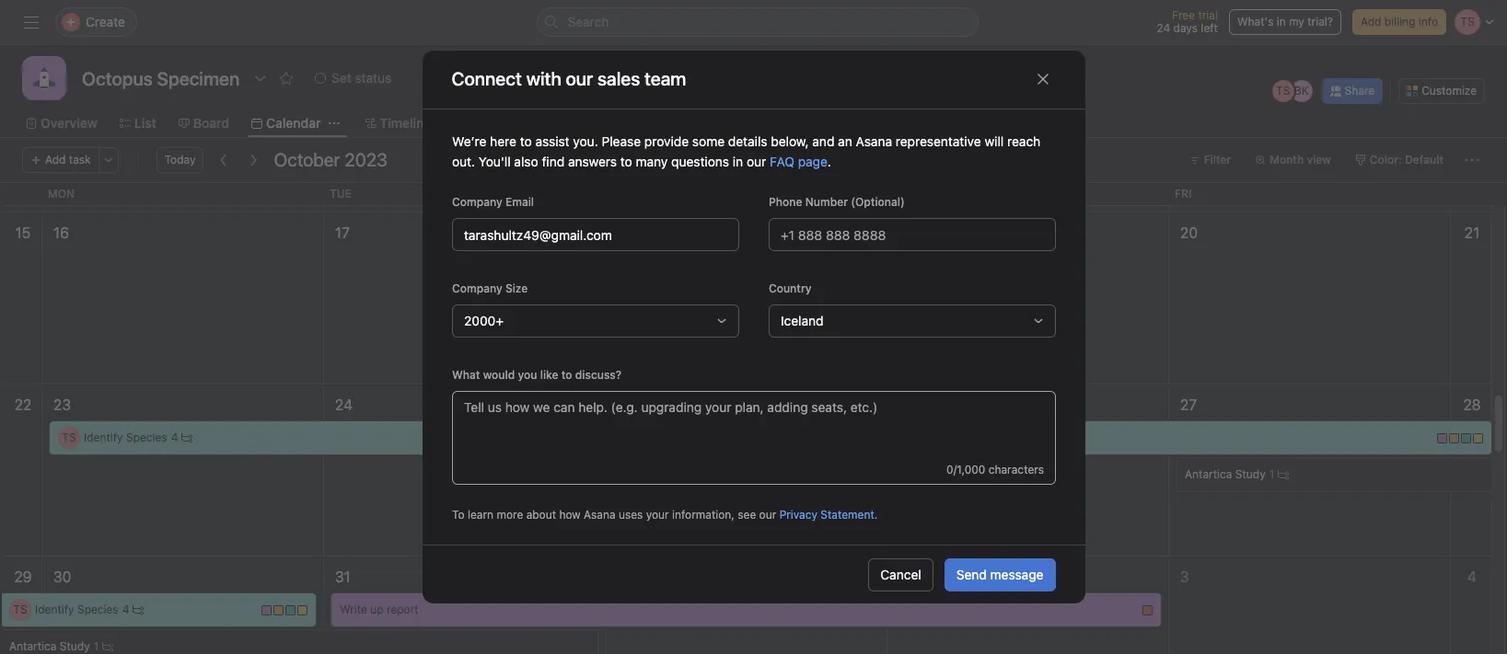 Task type: locate. For each thing, give the bounding box(es) containing it.
timeline link
[[365, 113, 431, 134]]

0 vertical spatial antartica study
[[1185, 468, 1266, 482]]

2 vertical spatial to
[[561, 368, 572, 382]]

0 vertical spatial .
[[827, 153, 831, 169]]

company
[[452, 195, 502, 209], [452, 281, 502, 295]]

assist
[[535, 133, 569, 149]]

0 horizontal spatial add
[[45, 153, 66, 167]]

send message button
[[944, 559, 1056, 592]]

you.
[[573, 133, 598, 149]]

30
[[53, 569, 71, 586]]

in down details
[[732, 153, 743, 169]]

1 horizontal spatial asana
[[855, 133, 892, 149]]

cancel button
[[869, 559, 933, 592]]

1 horizontal spatial study
[[1235, 468, 1266, 482]]

0 horizontal spatial antartica study
[[9, 640, 90, 654]]

24
[[1157, 21, 1170, 35], [335, 397, 353, 413]]

1 horizontal spatial .
[[874, 508, 877, 522]]

asana right an
[[855, 133, 892, 149]]

. up cancel button
[[874, 508, 877, 522]]

0 horizontal spatial in
[[732, 153, 743, 169]]

25
[[621, 397, 638, 413]]

1 vertical spatial company
[[452, 281, 502, 295]]

add task down statement
[[824, 532, 871, 546]]

0 vertical spatial antartica
[[1185, 468, 1232, 482]]

to
[[452, 508, 464, 522]]

1 horizontal spatial antartica
[[1185, 468, 1232, 482]]

species for top leftcount icon
[[126, 431, 167, 445]]

0 vertical spatial identify species
[[84, 431, 167, 445]]

0 horizontal spatial 24
[[335, 397, 353, 413]]

today button
[[156, 147, 204, 173]]

add task button
[[22, 147, 99, 173], [801, 527, 879, 552]]

learn
[[467, 508, 493, 522]]

to right like
[[561, 368, 572, 382]]

1 horizontal spatial ts
[[62, 431, 76, 445]]

2 vertical spatial our
[[759, 508, 776, 522]]

add inside button
[[1361, 15, 1381, 29]]

company for company email
[[452, 195, 502, 209]]

identify for top leftcount icon
[[84, 431, 123, 445]]

0 vertical spatial 24
[[1157, 21, 1170, 35]]

add up the mon
[[45, 153, 66, 167]]

0 vertical spatial identify
[[84, 431, 123, 445]]

in
[[1277, 15, 1286, 29], [732, 153, 743, 169]]

your
[[646, 508, 669, 522]]

1 horizontal spatial 4
[[171, 431, 178, 445]]

1
[[1269, 468, 1275, 482], [94, 640, 99, 654]]

with
[[526, 68, 561, 89]]

our right see
[[759, 508, 776, 522]]

1 horizontal spatial in
[[1277, 15, 1286, 29]]

what's
[[1237, 15, 1274, 29]]

0 vertical spatial 1
[[1269, 468, 1275, 482]]

0 horizontal spatial ts
[[13, 603, 27, 617]]

None text field
[[77, 62, 244, 95]]

report
[[387, 603, 419, 617]]

1 vertical spatial task
[[848, 532, 871, 546]]

antartica study down 30
[[9, 640, 90, 654]]

see
[[737, 508, 756, 522]]

left
[[1201, 21, 1218, 35]]

2 horizontal spatial add
[[1361, 15, 1381, 29]]

2 vertical spatial 4
[[122, 603, 129, 617]]

add task
[[45, 153, 91, 167], [824, 532, 871, 546]]

1 vertical spatial ts
[[62, 431, 76, 445]]

2000+ button
[[452, 304, 739, 338]]

task down statement
[[848, 532, 871, 546]]

our down details
[[746, 153, 766, 169]]

previous month image
[[217, 153, 232, 168]]

1 vertical spatial asana
[[583, 508, 615, 522]]

1 horizontal spatial identify
[[84, 431, 123, 445]]

1 vertical spatial in
[[732, 153, 743, 169]]

info
[[1419, 15, 1438, 29]]

find
[[541, 153, 564, 169]]

our right 'with'
[[566, 68, 593, 89]]

billing
[[1385, 15, 1416, 29]]

faq
[[769, 153, 794, 169]]

19
[[899, 225, 914, 241]]

0 vertical spatial add
[[1361, 15, 1381, 29]]

1 horizontal spatial 24
[[1157, 21, 1170, 35]]

details
[[728, 133, 767, 149]]

antartica study left leftcount image
[[1185, 468, 1266, 482]]

0 horizontal spatial 1
[[94, 640, 99, 654]]

and
[[812, 133, 834, 149]]

about
[[526, 508, 556, 522]]

leftcount image
[[182, 433, 193, 444], [133, 605, 144, 616], [102, 642, 113, 653]]

to down please
[[620, 153, 632, 169]]

1 vertical spatial .
[[874, 508, 877, 522]]

1 vertical spatial to
[[620, 153, 632, 169]]

0 horizontal spatial add task
[[45, 153, 91, 167]]

0 horizontal spatial 4
[[122, 603, 129, 617]]

how
[[559, 508, 580, 522]]

statement
[[820, 508, 874, 522]]

identify
[[84, 431, 123, 445], [35, 603, 74, 617]]

company left 'email'
[[452, 195, 502, 209]]

asana right how
[[583, 508, 615, 522]]

0 vertical spatial asana
[[855, 133, 892, 149]]

privacy statement link
[[779, 508, 874, 522]]

add task up the mon
[[45, 153, 91, 167]]

study for 30
[[60, 640, 90, 654]]

0 vertical spatial species
[[126, 431, 167, 445]]

1 vertical spatial species
[[77, 603, 118, 617]]

fri
[[1175, 187, 1192, 201]]

size
[[505, 281, 527, 295]]

4 for the middle leftcount icon
[[122, 603, 129, 617]]

antartica
[[1185, 468, 1232, 482], [9, 640, 57, 654]]

my
[[1289, 15, 1305, 29]]

2 vertical spatial ts
[[13, 603, 27, 617]]

2 horizontal spatial leftcount image
[[182, 433, 193, 444]]

species for the middle leftcount icon
[[77, 603, 118, 617]]

1 vertical spatial 24
[[335, 397, 353, 413]]

add left billing
[[1361, 15, 1381, 29]]

ts down 23
[[62, 431, 76, 445]]

trial
[[1198, 8, 1218, 22]]

add task button up the mon
[[22, 147, 99, 173]]

share
[[1345, 84, 1375, 98]]

country
[[768, 281, 811, 295]]

0 vertical spatial ts
[[1276, 84, 1290, 98]]

0 vertical spatial 4
[[171, 431, 178, 445]]

2 horizontal spatial 4
[[1468, 569, 1477, 586]]

provide
[[644, 133, 688, 149]]

antartica study for 30
[[9, 640, 90, 654]]

. down and
[[827, 153, 831, 169]]

0 horizontal spatial identify
[[35, 603, 74, 617]]

1 horizontal spatial 1
[[1269, 468, 1275, 482]]

0/1,000 characters text field
[[464, 397, 1044, 462]]

0 vertical spatial leftcount image
[[182, 433, 193, 444]]

you
[[517, 368, 537, 382]]

1 vertical spatial antartica study
[[9, 640, 90, 654]]

add billing info button
[[1352, 9, 1446, 35]]

2 vertical spatial leftcount image
[[102, 642, 113, 653]]

1 horizontal spatial add
[[824, 532, 845, 546]]

in left my
[[1277, 15, 1286, 29]]

write
[[340, 603, 367, 617]]

23
[[53, 397, 71, 413]]

0 horizontal spatial add task button
[[22, 147, 99, 173]]

0 horizontal spatial species
[[77, 603, 118, 617]]

1 horizontal spatial antartica study
[[1185, 468, 1266, 482]]

1 vertical spatial our
[[746, 153, 766, 169]]

to up also
[[519, 133, 531, 149]]

1 horizontal spatial add task
[[824, 532, 871, 546]]

ts left the bk
[[1276, 84, 1290, 98]]

antartica down 29
[[9, 640, 57, 654]]

add down privacy statement "link"
[[824, 532, 845, 546]]

antartica down 27
[[1185, 468, 1232, 482]]

company up 2000+
[[452, 281, 502, 295]]

1 vertical spatial study
[[60, 640, 90, 654]]

add task button down statement
[[801, 527, 879, 552]]

1 vertical spatial 1
[[94, 640, 99, 654]]

add
[[1361, 15, 1381, 29], [45, 153, 66, 167], [824, 532, 845, 546]]

1 vertical spatial leftcount image
[[133, 605, 144, 616]]

1 company from the top
[[452, 195, 502, 209]]

days
[[1174, 21, 1198, 35]]

information,
[[672, 508, 734, 522]]

task down overview
[[69, 153, 91, 167]]

0 horizontal spatial asana
[[583, 508, 615, 522]]

study down 30
[[60, 640, 90, 654]]

1 vertical spatial add task button
[[801, 527, 879, 552]]

4 for top leftcount icon
[[171, 431, 178, 445]]

list
[[134, 115, 156, 131]]

0 vertical spatial task
[[69, 153, 91, 167]]

antartica study for 27
[[1185, 468, 1266, 482]]

0 horizontal spatial study
[[60, 640, 90, 654]]

we're
[[452, 133, 486, 149]]

free
[[1172, 8, 1195, 22]]

1 vertical spatial antartica
[[9, 640, 57, 654]]

0 vertical spatial company
[[452, 195, 502, 209]]

study
[[1235, 468, 1266, 482], [60, 640, 90, 654]]

0 vertical spatial in
[[1277, 15, 1286, 29]]

send message
[[956, 567, 1044, 583]]

1 horizontal spatial species
[[126, 431, 167, 445]]

our inside "we're here to assist you. please provide some details below, and an asana representative will reach out. you'll also find answers to many questions in our"
[[746, 153, 766, 169]]

asana inside "we're here to assist you. please provide some details below, and an asana representative will reach out. you'll also find answers to many questions in our"
[[855, 133, 892, 149]]

0 horizontal spatial to
[[519, 133, 531, 149]]

1 vertical spatial identify
[[35, 603, 74, 617]]

would
[[483, 368, 514, 382]]

20
[[1180, 225, 1198, 241]]

sales team
[[597, 68, 686, 89]]

here
[[490, 133, 516, 149]]

0 vertical spatial add task button
[[22, 147, 99, 173]]

also
[[514, 153, 538, 169]]

representative
[[895, 133, 981, 149]]

1 vertical spatial identify species
[[35, 603, 118, 617]]

questions
[[671, 153, 729, 169]]

29
[[14, 569, 32, 586]]

28
[[1463, 397, 1481, 413]]

study left leftcount image
[[1235, 468, 1266, 482]]

1 for 30
[[94, 640, 99, 654]]

1 vertical spatial 4
[[1468, 569, 1477, 586]]

ts down 29
[[13, 603, 27, 617]]

antartica study
[[1185, 468, 1266, 482], [9, 640, 90, 654]]

1 vertical spatial add task
[[824, 532, 871, 546]]

below,
[[771, 133, 808, 149]]

study for 27
[[1235, 468, 1266, 482]]

to learn more about how asana uses your information, see our privacy statement .
[[452, 508, 877, 522]]

message
[[990, 567, 1044, 583]]

0 horizontal spatial antartica
[[9, 640, 57, 654]]

2 company from the top
[[452, 281, 502, 295]]

0 vertical spatial study
[[1235, 468, 1266, 482]]

will
[[984, 133, 1003, 149]]



Task type: describe. For each thing, give the bounding box(es) containing it.
discuss?
[[575, 368, 621, 382]]

what would you like to discuss?
[[452, 368, 621, 382]]

27
[[1180, 397, 1197, 413]]

write up report
[[340, 603, 419, 617]]

up
[[370, 603, 384, 617]]

1 vertical spatial add
[[45, 153, 66, 167]]

ts for top leftcount icon
[[62, 431, 76, 445]]

2000+
[[464, 313, 503, 328]]

answers
[[568, 153, 616, 169]]

iceland
[[780, 313, 823, 328]]

phone number (optional)
[[768, 195, 904, 209]]

1 horizontal spatial leftcount image
[[133, 605, 144, 616]]

overview link
[[26, 113, 97, 134]]

21
[[1465, 225, 1480, 241]]

faq page link
[[769, 153, 827, 169]]

in inside "we're here to assist you. please provide some details below, and an asana representative will reach out. you'll also find answers to many questions in our"
[[732, 153, 743, 169]]

name@company.com text field
[[452, 218, 739, 251]]

rocket image
[[33, 67, 55, 89]]

2 horizontal spatial ts
[[1276, 84, 1290, 98]]

thu
[[893, 187, 917, 201]]

2 horizontal spatial to
[[620, 153, 632, 169]]

many
[[635, 153, 667, 169]]

(optional)
[[850, 195, 904, 209]]

company for company size
[[452, 281, 502, 295]]

0 vertical spatial our
[[566, 68, 593, 89]]

october 2023
[[274, 149, 388, 170]]

like
[[540, 368, 558, 382]]

2023
[[344, 149, 388, 170]]

next month image
[[246, 153, 261, 168]]

2
[[899, 569, 907, 586]]

0/1,000
[[946, 463, 985, 477]]

add to starred image
[[279, 71, 294, 86]]

list link
[[120, 113, 156, 134]]

calendar link
[[251, 113, 321, 134]]

0 horizontal spatial task
[[69, 153, 91, 167]]

tue
[[330, 187, 352, 201]]

search button
[[536, 7, 978, 37]]

search list box
[[536, 7, 978, 37]]

board link
[[178, 113, 229, 134]]

0 vertical spatial to
[[519, 133, 531, 149]]

0 horizontal spatial leftcount image
[[102, 642, 113, 653]]

you'll
[[478, 153, 510, 169]]

antartica for 27
[[1185, 468, 1232, 482]]

1 horizontal spatial task
[[848, 532, 871, 546]]

today
[[164, 153, 196, 167]]

characters
[[988, 463, 1044, 477]]

iceland button
[[768, 304, 1056, 338]]

1 horizontal spatial add task button
[[801, 527, 879, 552]]

privacy
[[779, 508, 817, 522]]

bk
[[1294, 84, 1309, 98]]

31
[[335, 569, 351, 586]]

in inside button
[[1277, 15, 1286, 29]]

free trial 24 days left
[[1157, 8, 1218, 35]]

0 vertical spatial add task
[[45, 153, 91, 167]]

ts for the middle leftcount icon
[[13, 603, 27, 617]]

board
[[193, 115, 229, 131]]

identify for the middle leftcount icon
[[35, 603, 74, 617]]

october
[[274, 149, 340, 170]]

page
[[798, 153, 827, 169]]

share button
[[1322, 78, 1383, 104]]

company email
[[452, 195, 534, 209]]

2 vertical spatial add
[[824, 532, 845, 546]]

uses
[[618, 508, 642, 522]]

an
[[838, 133, 852, 149]]

cancel
[[881, 567, 921, 583]]

what's in my trial?
[[1237, 15, 1333, 29]]

antartica for 30
[[9, 640, 57, 654]]

calendar
[[266, 115, 321, 131]]

overview
[[41, 115, 97, 131]]

16
[[53, 225, 69, 241]]

mon
[[48, 187, 75, 201]]

email
[[505, 195, 534, 209]]

trial?
[[1308, 15, 1333, 29]]

close this dialog image
[[1035, 72, 1050, 87]]

1 for 27
[[1269, 468, 1275, 482]]

connect with our sales team dialog
[[422, 50, 1085, 604]]

+1 888 888 8888 text field
[[768, 218, 1056, 251]]

send
[[956, 567, 987, 583]]

faq page .
[[769, 153, 831, 169]]

company size
[[452, 281, 527, 295]]

out.
[[452, 153, 475, 169]]

0/1,000 characters
[[946, 463, 1044, 477]]

what
[[452, 368, 480, 382]]

0 horizontal spatial .
[[827, 153, 831, 169]]

number
[[805, 195, 848, 209]]

timeline
[[380, 115, 431, 131]]

leftcount image
[[1278, 470, 1289, 481]]

add billing info
[[1361, 15, 1438, 29]]

24 inside free trial 24 days left
[[1157, 21, 1170, 35]]

some
[[692, 133, 724, 149]]

connect
[[452, 68, 522, 89]]

22
[[14, 397, 32, 413]]

please
[[601, 133, 640, 149]]

1 horizontal spatial to
[[561, 368, 572, 382]]



Task type: vqa. For each thing, say whether or not it's contained in the screenshot.
Connect with our sales team
yes



